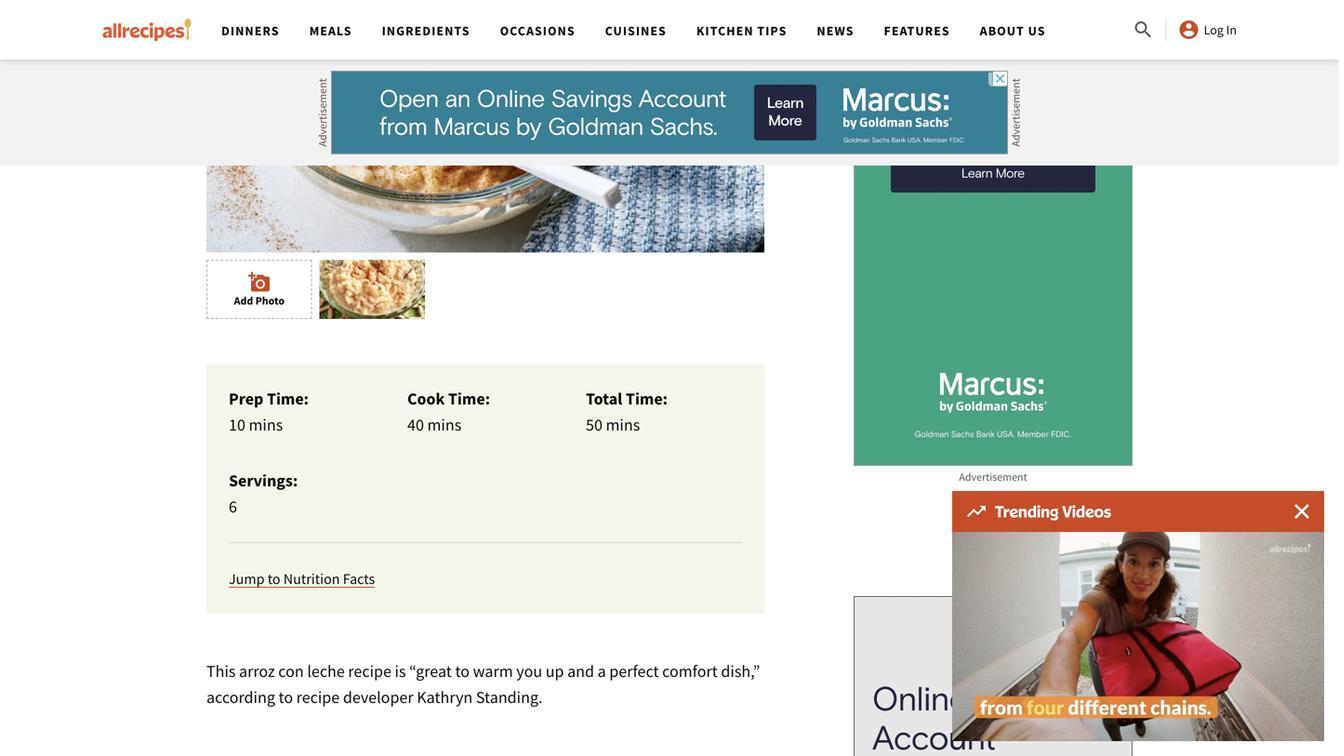 Task type: describe. For each thing, give the bounding box(es) containing it.
a
[[598, 661, 606, 682]]

dish,"
[[721, 661, 761, 682]]

add photo button
[[207, 260, 312, 319]]

arroz
[[239, 661, 275, 682]]

about
[[980, 22, 1025, 39]]

trending image
[[968, 506, 986, 517]]

and
[[568, 661, 595, 682]]

banner containing log in
[[0, 0, 1340, 756]]

40
[[408, 415, 424, 436]]

1 vertical spatial recipe
[[297, 687, 340, 708]]

mins for cook
[[428, 415, 462, 436]]

nutrition
[[284, 570, 340, 589]]

news link
[[817, 22, 855, 39]]

time: for 40 mins
[[448, 389, 490, 410]]

perfect
[[610, 661, 659, 682]]

servings:
[[229, 471, 298, 491]]

navigation containing dinners
[[207, 0, 1133, 60]]

trending
[[996, 502, 1059, 522]]

about us link
[[980, 22, 1046, 39]]

jump to nutrition facts
[[229, 570, 375, 589]]

log in link
[[1178, 19, 1238, 41]]

occasions
[[500, 22, 576, 39]]

"great
[[409, 661, 452, 682]]

is
[[395, 661, 406, 682]]

total time: 50 mins
[[586, 389, 668, 436]]

cuisines
[[605, 22, 667, 39]]

time: for 10 mins
[[267, 389, 309, 410]]

us
[[1029, 22, 1046, 39]]

up
[[546, 661, 564, 682]]

about us
[[980, 22, 1046, 39]]

total
[[586, 389, 623, 410]]

developer
[[343, 687, 414, 708]]

log
[[1205, 21, 1224, 38]]

prep time: 10 mins
[[229, 389, 309, 436]]

6
[[229, 497, 237, 518]]

add photo image
[[248, 271, 271, 293]]

mins for total
[[606, 415, 640, 436]]

0 vertical spatial to
[[268, 570, 281, 589]]

occasions link
[[500, 22, 576, 39]]



Task type: locate. For each thing, give the bounding box(es) containing it.
0 vertical spatial recipe
[[348, 661, 392, 682]]

account image
[[1178, 19, 1201, 41]]

videos
[[1063, 502, 1112, 522]]

home image
[[102, 19, 192, 41]]

navigation
[[207, 0, 1133, 60]]

to
[[268, 570, 281, 589], [455, 661, 470, 682], [279, 687, 293, 708]]

2 time: from the left
[[448, 389, 490, 410]]

0 horizontal spatial mins
[[249, 415, 283, 436]]

ingredients link
[[382, 22, 470, 39]]

1 horizontal spatial time:
[[448, 389, 490, 410]]

time: inside cook time: 40 mins
[[448, 389, 490, 410]]

recipe
[[348, 661, 392, 682], [297, 687, 340, 708]]

advertisement region
[[854, 0, 1133, 466], [331, 71, 1009, 154], [854, 596, 1133, 756]]

news
[[817, 22, 855, 39]]

con
[[278, 661, 304, 682]]

3 mins from the left
[[606, 415, 640, 436]]

jump
[[229, 570, 265, 589]]

add
[[234, 293, 253, 308]]

mins
[[249, 415, 283, 436], [428, 415, 462, 436], [606, 415, 640, 436]]

mins inside cook time: 40 mins
[[428, 415, 462, 436]]

to down the con on the left bottom
[[279, 687, 293, 708]]

time: right prep
[[267, 389, 309, 410]]

meals link
[[309, 22, 352, 39]]

1 horizontal spatial mins
[[428, 415, 462, 436]]

mins right '10'
[[249, 415, 283, 436]]

2 horizontal spatial time:
[[626, 389, 668, 410]]

time:
[[267, 389, 309, 410], [448, 389, 490, 410], [626, 389, 668, 410]]

3 time: from the left
[[626, 389, 668, 410]]

recipe down leche
[[297, 687, 340, 708]]

1 mins from the left
[[249, 415, 283, 436]]

dinners link
[[221, 22, 280, 39]]

mins inside total time: 50 mins
[[606, 415, 640, 436]]

time: inside prep time: 10 mins
[[267, 389, 309, 410]]

mins for prep
[[249, 415, 283, 436]]

facts
[[343, 570, 375, 589]]

warm
[[473, 661, 513, 682]]

mins inside prep time: 10 mins
[[249, 415, 283, 436]]

1 horizontal spatial recipe
[[348, 661, 392, 682]]

standing.
[[476, 687, 543, 708]]

this arroz con leche recipe is "great to warm you up and a perfect comfort dish," according to recipe developer kathryn standing.
[[207, 661, 761, 708]]

features
[[884, 22, 951, 39]]

in
[[1227, 21, 1238, 38]]

2 mins from the left
[[428, 415, 462, 436]]

servings: 6
[[229, 471, 298, 518]]

cuisines link
[[605, 22, 667, 39]]

comfort
[[663, 661, 718, 682]]

time: for 50 mins
[[626, 389, 668, 410]]

1 vertical spatial to
[[455, 661, 470, 682]]

tips
[[758, 22, 788, 39]]

time: inside total time: 50 mins
[[626, 389, 668, 410]]

0 horizontal spatial time:
[[267, 389, 309, 410]]

10
[[229, 415, 246, 436]]

dinners
[[221, 22, 280, 39]]

prep
[[229, 389, 264, 410]]

kitchen tips link
[[697, 22, 788, 39]]

time: right total
[[626, 389, 668, 410]]

50
[[586, 415, 603, 436]]

ingredients
[[382, 22, 470, 39]]

close image
[[1295, 504, 1310, 519]]

kitchen tips
[[697, 22, 788, 39]]

features link
[[884, 22, 951, 39]]

photo
[[256, 293, 285, 308]]

1 time: from the left
[[267, 389, 309, 410]]

banner
[[0, 0, 1340, 756]]

kitchen
[[697, 22, 754, 39]]

cook
[[408, 389, 445, 410]]

leche
[[307, 661, 345, 682]]

a high angle view looking into a bowl of creamy arroz con leche. image
[[207, 0, 765, 253]]

mins right 50
[[606, 415, 640, 436]]

add photo
[[234, 293, 285, 308]]

time: right "cook"
[[448, 389, 490, 410]]

meals
[[309, 22, 352, 39]]

this
[[207, 661, 236, 682]]

you
[[517, 661, 543, 682]]

trending videos
[[996, 502, 1112, 522]]

according
[[207, 687, 275, 708]]

video player application
[[953, 532, 1325, 742]]

to left warm
[[455, 661, 470, 682]]

to right jump
[[268, 570, 281, 589]]

search image
[[1133, 19, 1155, 41]]

recipe up developer
[[348, 661, 392, 682]]

log in
[[1205, 21, 1238, 38]]

0 horizontal spatial recipe
[[297, 687, 340, 708]]

kathryn
[[417, 687, 473, 708]]

2 horizontal spatial mins
[[606, 415, 640, 436]]

2 vertical spatial to
[[279, 687, 293, 708]]

mins right 40
[[428, 415, 462, 436]]

cook time: 40 mins
[[408, 389, 490, 436]]



Task type: vqa. For each thing, say whether or not it's contained in the screenshot.
Easy
no



